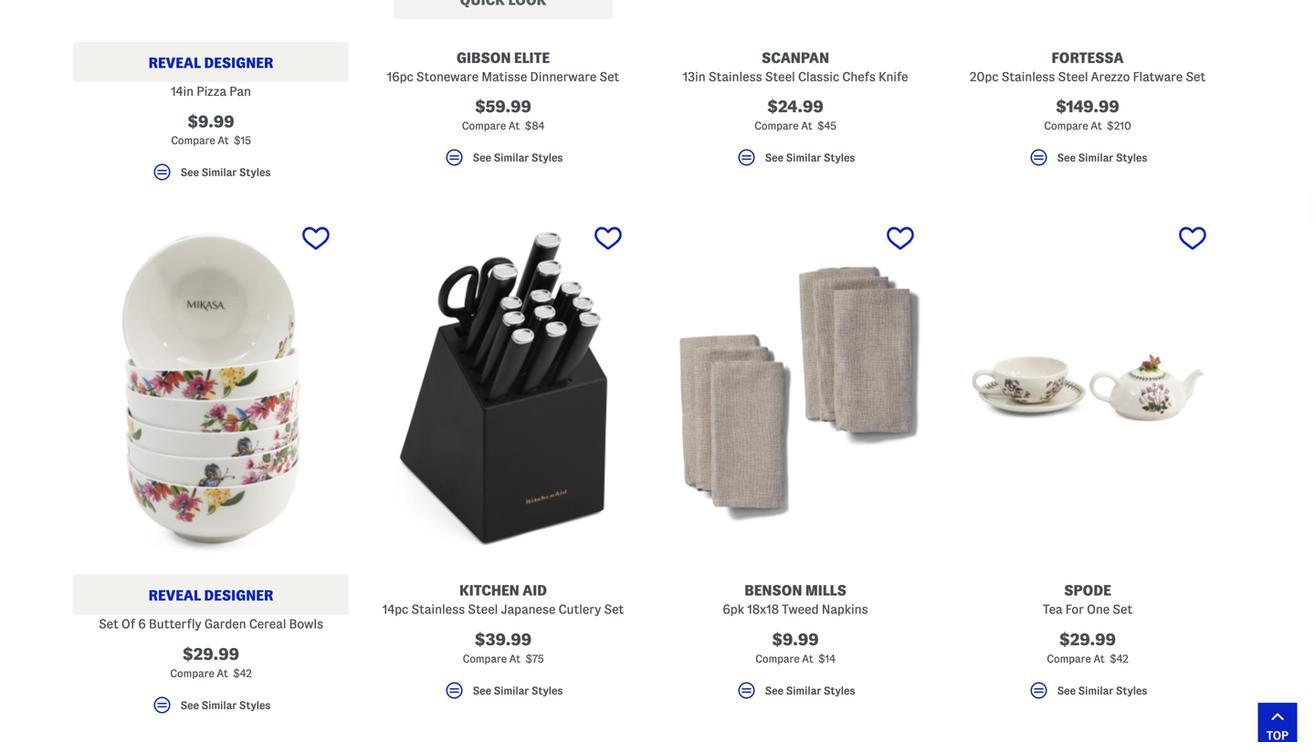 Task type: describe. For each thing, give the bounding box(es) containing it.
see for benson
[[765, 685, 784, 697]]

napkins
[[822, 603, 868, 617]]

styles for kitchen
[[531, 685, 563, 697]]

$149.99
[[1056, 98, 1120, 116]]

6pk 18x18 tweed napkins image
[[658, 215, 933, 561]]

set left of
[[99, 618, 119, 631]]

set of 6 butterfly garden cereal bowls
[[99, 618, 323, 631]]

gibson elite 16pc stoneware matisse dinnerware set $59.99 compare at              $84 element
[[365, 0, 641, 177]]

$39.99
[[475, 631, 532, 649]]

16pc
[[387, 70, 413, 83]]

spode tea for one set $29.99 compare at              $42 element
[[950, 215, 1226, 710]]

6pk
[[723, 603, 744, 617]]

1 horizontal spatial $42
[[1110, 654, 1129, 665]]

styles inside scanpan 13in stainless steel classic chefs knife $24.99 compare at              $45 element
[[824, 152, 855, 163]]

benson mills 6pk 18x18 tweed napkins $9.99 compare at              $14 element
[[658, 215, 933, 710]]

garden
[[204, 618, 246, 631]]

pan
[[229, 84, 251, 98]]

classic
[[798, 70, 839, 83]]

see for kitchen
[[473, 685, 491, 697]]

reveal designer 14in pizza pan $9.99 compare at              $15 element
[[73, 0, 349, 192]]

$24.99 compare at              $45
[[755, 98, 836, 132]]

arezzo
[[1091, 70, 1130, 83]]

stainless for $24.99
[[709, 70, 762, 83]]

similar inside reveal designer 14in pizza pan $9.99 compare at              $15 element
[[202, 167, 237, 178]]

cereal
[[249, 618, 286, 631]]

of
[[121, 618, 135, 631]]

$59.99 compare at              $84
[[462, 98, 545, 132]]

compare for $24.99
[[755, 120, 799, 132]]

$75
[[526, 654, 544, 665]]

kitchen
[[459, 583, 519, 599]]

13in
[[683, 70, 706, 83]]

$59.99
[[475, 98, 531, 116]]

1 horizontal spatial $29.99 compare at              $42
[[1047, 631, 1129, 665]]

$210
[[1107, 120, 1131, 132]]

gibson elite 16pc stoneware matisse dinnerware set
[[387, 50, 619, 83]]

compare for $9.99
[[755, 654, 800, 665]]

set inside gibson elite 16pc stoneware matisse dinnerware set
[[600, 70, 619, 83]]

one
[[1087, 603, 1110, 617]]

tweed
[[782, 603, 819, 617]]

set of 6 butterfly garden cereal bowls image
[[73, 215, 349, 561]]

14pc
[[383, 603, 408, 617]]

0 horizontal spatial $42
[[233, 668, 252, 680]]

see for fortessa
[[1057, 152, 1076, 163]]

reveal for $9.99
[[148, 55, 201, 71]]

benson
[[745, 583, 802, 599]]

gibson
[[457, 50, 511, 66]]

similar for fortessa
[[1078, 152, 1114, 163]]

see similar styles for $29.99
[[181, 700, 271, 711]]

$149.99 compare at              $210
[[1044, 98, 1131, 132]]

see similar styles for spode
[[1057, 685, 1148, 697]]

see similar styles inside reveal designer 14in pizza pan $9.99 compare at              $15 element
[[181, 167, 271, 178]]

scanpan 13in stainless steel classic chefs knife
[[683, 50, 908, 83]]

see for spode
[[1057, 685, 1076, 697]]

compare for $29.99
[[1047, 654, 1091, 665]]

flatware
[[1133, 70, 1183, 83]]

see similar styles button down the $9.99 compare at              $15 in the top of the page
[[73, 161, 349, 192]]

stainless for $149.99
[[1002, 70, 1055, 83]]

similar for kitchen
[[494, 685, 529, 697]]

$39.99 compare at              $75
[[463, 631, 544, 665]]

tea
[[1043, 603, 1063, 617]]

20pc
[[970, 70, 999, 83]]

reveal designer for $29.99
[[148, 588, 273, 604]]

see similar styles button for gibson
[[365, 147, 641, 177]]

steel for $24.99
[[765, 70, 795, 83]]

see inside scanpan 13in stainless steel classic chefs knife $24.99 compare at              $45 element
[[765, 152, 784, 163]]

bowls
[[289, 618, 323, 631]]

similar for $29.99
[[202, 700, 237, 711]]

similar for benson
[[786, 685, 821, 697]]

compare inside the $9.99 compare at              $15
[[171, 135, 215, 146]]

styles for gibson
[[531, 152, 563, 163]]



Task type: vqa. For each thing, say whether or not it's contained in the screenshot.


Task type: locate. For each thing, give the bounding box(es) containing it.
styles for spode
[[1116, 685, 1148, 697]]

0 horizontal spatial $29.99
[[183, 646, 239, 664]]

similar down the $45
[[786, 152, 821, 163]]

see similar styles button down one
[[950, 680, 1226, 710]]

reveal designer set of 6 butterfly garden cereal bowls $29.99 compare at              $42 element
[[73, 215, 349, 725]]

butterfly
[[149, 618, 201, 631]]

1 vertical spatial reveal designer
[[148, 588, 273, 604]]

compare inside $24.99 compare at              $45
[[755, 120, 799, 132]]

see similar styles inside scanpan 13in stainless steel classic chefs knife $24.99 compare at              $45 element
[[765, 152, 855, 163]]

see similar styles for gibson
[[473, 152, 563, 163]]

stainless right 14pc
[[411, 603, 465, 617]]

compare for $59.99
[[462, 120, 506, 132]]

see inside spode tea for one set $29.99 compare at              $42 element
[[1057, 685, 1076, 697]]

cutlery
[[559, 603, 601, 617]]

18x18
[[747, 603, 779, 617]]

$42 down garden at the left
[[233, 668, 252, 680]]

similar
[[494, 152, 529, 163], [786, 152, 821, 163], [1078, 152, 1114, 163], [202, 167, 237, 178], [494, 685, 529, 697], [786, 685, 821, 697], [1078, 685, 1114, 697], [202, 700, 237, 711]]

$24.99
[[767, 98, 824, 116]]

chefs
[[842, 70, 876, 83]]

see similar styles down one
[[1057, 685, 1148, 697]]

compare down the $39.99
[[463, 654, 507, 665]]

see inside reveal designer 14in pizza pan $9.99 compare at              $15 element
[[181, 167, 199, 178]]

styles inside benson mills 6pk 18x18 tweed napkins $9.99 compare at              $14 element
[[824, 685, 855, 697]]

benson mills 6pk 18x18 tweed napkins
[[723, 583, 868, 617]]

compare down $24.99
[[755, 120, 799, 132]]

1 reveal from the top
[[148, 55, 201, 71]]

compare
[[462, 120, 506, 132], [755, 120, 799, 132], [1044, 120, 1088, 132], [171, 135, 215, 146], [463, 654, 507, 665], [755, 654, 800, 665], [1047, 654, 1091, 665], [170, 668, 214, 680]]

see similar styles button down $149.99 compare at              $210
[[950, 147, 1226, 177]]

see for gibson
[[473, 152, 491, 163]]

see inside the kitchen aid 14pc stainless steel japanese cutlery set $39.99 compare at              $75 element
[[473, 685, 491, 697]]

see similar styles button for benson
[[658, 680, 933, 710]]

similar inside the kitchen aid 14pc stainless steel japanese cutlery set $39.99 compare at              $75 element
[[494, 685, 529, 697]]

1 vertical spatial reveal
[[148, 588, 201, 604]]

compare inside $59.99 compare at              $84
[[462, 120, 506, 132]]

1 horizontal spatial $9.99
[[772, 631, 819, 649]]

see similar styles for kitchen
[[473, 685, 563, 697]]

similar inside spode tea for one set $29.99 compare at              $42 element
[[1078, 685, 1114, 697]]

20pc stainless steel arezzo flatware set image
[[950, 0, 1226, 27]]

reveal designer up 14in pizza pan
[[148, 55, 273, 71]]

see down butterfly
[[181, 700, 199, 711]]

mills
[[805, 583, 846, 599]]

styles for fortessa
[[1116, 152, 1148, 163]]

0 vertical spatial designer
[[204, 55, 273, 71]]

stainless inside fortessa 20pc stainless steel arezzo flatware set
[[1002, 70, 1055, 83]]

set inside spode tea for one set
[[1113, 603, 1133, 617]]

compare down butterfly
[[170, 668, 214, 680]]

see similar styles inside spode tea for one set $29.99 compare at              $42 element
[[1057, 685, 1148, 697]]

styles for benson
[[824, 685, 855, 697]]

see similar styles button
[[365, 147, 641, 177], [658, 147, 933, 177], [950, 147, 1226, 177], [73, 161, 349, 192], [365, 680, 641, 710], [658, 680, 933, 710], [950, 680, 1226, 710], [73, 695, 349, 725]]

set right one
[[1113, 603, 1133, 617]]

compare inside the $9.99 compare at              $14
[[755, 654, 800, 665]]

see down $149.99 compare at              $210
[[1057, 152, 1076, 163]]

see similar styles button for kitchen
[[365, 680, 641, 710]]

see similar styles button for $29.99
[[73, 695, 349, 725]]

0 horizontal spatial $29.99 compare at              $42
[[170, 646, 252, 680]]

2 reveal designer from the top
[[148, 588, 273, 604]]

set inside kitchen aid 14pc stainless steel japanese cutlery set
[[604, 603, 624, 617]]

see
[[473, 152, 491, 163], [765, 152, 784, 163], [1057, 152, 1076, 163], [181, 167, 199, 178], [473, 685, 491, 697], [765, 685, 784, 697], [1057, 685, 1076, 697], [181, 700, 199, 711]]

see similar styles down $15
[[181, 167, 271, 178]]

kitchen aid 14pc stainless steel japanese cutlery set $39.99 compare at              $75 element
[[365, 215, 641, 710]]

$9.99 compare at              $15
[[171, 113, 251, 146]]

designer up pan
[[204, 55, 273, 71]]

styles inside 'fortessa 20pc stainless steel arezzo flatware set $149.99 compare at              $210' element
[[1116, 152, 1148, 163]]

see similar styles down the $45
[[765, 152, 855, 163]]

styles
[[531, 152, 563, 163], [824, 152, 855, 163], [1116, 152, 1148, 163], [239, 167, 271, 178], [531, 685, 563, 697], [824, 685, 855, 697], [1116, 685, 1148, 697], [239, 700, 271, 711]]

see similar styles inside benson mills 6pk 18x18 tweed napkins $9.99 compare at              $14 element
[[765, 685, 855, 697]]

0 horizontal spatial steel
[[468, 603, 498, 617]]

similar down $75
[[494, 685, 529, 697]]

fortessa
[[1052, 50, 1124, 66]]

similar inside 'fortessa 20pc stainless steel arezzo flatware set $149.99 compare at              $210' element
[[1078, 152, 1114, 163]]

2 horizontal spatial stainless
[[1002, 70, 1055, 83]]

$42 down one
[[1110, 654, 1129, 665]]

styles inside reveal designer 14in pizza pan $9.99 compare at              $15 element
[[239, 167, 271, 178]]

scanpan 13in stainless steel classic chefs knife $24.99 compare at              $45 element
[[658, 0, 933, 177]]

0 horizontal spatial stainless
[[411, 603, 465, 617]]

similar down $15
[[202, 167, 237, 178]]

compare down $149.99
[[1044, 120, 1088, 132]]

$84
[[525, 120, 545, 132]]

designer
[[204, 55, 273, 71], [204, 588, 273, 604]]

see inside 'fortessa 20pc stainless steel arezzo flatware set $149.99 compare at              $210' element
[[1057, 152, 1076, 163]]

see similar styles down $84
[[473, 152, 563, 163]]

similar inside scanpan 13in stainless steel classic chefs knife $24.99 compare at              $45 element
[[786, 152, 821, 163]]

1 vertical spatial designer
[[204, 588, 273, 604]]

stainless right 20pc
[[1002, 70, 1055, 83]]

$9.99 inside the $9.99 compare at              $15
[[188, 113, 234, 130]]

see similar styles for fortessa
[[1057, 152, 1148, 163]]

see similar styles for benson
[[765, 685, 855, 697]]

styles inside the kitchen aid 14pc stainless steel japanese cutlery set $39.99 compare at              $75 element
[[531, 685, 563, 697]]

styles inside reveal designer set of 6 butterfly garden cereal bowls $29.99 compare at              $42 element
[[239, 700, 271, 711]]

reveal designer
[[148, 55, 273, 71], [148, 588, 273, 604]]

$29.99 compare at              $42 down one
[[1047, 631, 1129, 665]]

$42
[[1110, 654, 1129, 665], [233, 668, 252, 680]]

$9.99 for $9.99 compare at              $15
[[188, 113, 234, 130]]

compare inside reveal designer set of 6 butterfly garden cereal bowls $29.99 compare at              $42 element
[[170, 668, 214, 680]]

see for $29.99
[[181, 700, 199, 711]]

styles inside spode tea for one set $29.99 compare at              $42 element
[[1116, 685, 1148, 697]]

steel inside "scanpan 13in stainless steel classic chefs knife"
[[765, 70, 795, 83]]

styles inside gibson elite 16pc stoneware matisse dinnerware set $59.99 compare at              $84 element
[[531, 152, 563, 163]]

$9.99 inside the $9.99 compare at              $14
[[772, 631, 819, 649]]

compare inside $149.99 compare at              $210
[[1044, 120, 1088, 132]]

tea for one set image
[[950, 215, 1226, 561]]

$9.99 down tweed at bottom right
[[772, 631, 819, 649]]

see similar styles down $75
[[473, 685, 563, 697]]

similar down $210 at top right
[[1078, 152, 1114, 163]]

compare for $149.99
[[1044, 120, 1088, 132]]

steel inside kitchen aid 14pc stainless steel japanese cutlery set
[[468, 603, 498, 617]]

steel down kitchen
[[468, 603, 498, 617]]

compare for $39.99
[[463, 654, 507, 665]]

see inside reveal designer set of 6 butterfly garden cereal bowls $29.99 compare at              $42 element
[[181, 700, 199, 711]]

designer up garden at the left
[[204, 588, 273, 604]]

elite
[[514, 50, 550, 66]]

see inside gibson elite 16pc stoneware matisse dinnerware set $59.99 compare at              $84 element
[[473, 152, 491, 163]]

stainless inside "scanpan 13in stainless steel classic chefs knife"
[[709, 70, 762, 83]]

steel inside fortessa 20pc stainless steel arezzo flatware set
[[1058, 70, 1088, 83]]

see similar styles
[[473, 152, 563, 163], [765, 152, 855, 163], [1057, 152, 1148, 163], [181, 167, 271, 178], [473, 685, 563, 697], [765, 685, 855, 697], [1057, 685, 1148, 697], [181, 700, 271, 711]]

$29.99 down set of 6 butterfly garden cereal bowls
[[183, 646, 239, 664]]

compare inside spode tea for one set $29.99 compare at              $42 element
[[1047, 654, 1091, 665]]

spode tea for one set
[[1043, 583, 1133, 617]]

1 horizontal spatial stainless
[[709, 70, 762, 83]]

see inside benson mills 6pk 18x18 tweed napkins $9.99 compare at              $14 element
[[765, 685, 784, 697]]

set inside fortessa 20pc stainless steel arezzo flatware set
[[1186, 70, 1206, 83]]

see similar styles button down $24.99 compare at              $45
[[658, 147, 933, 177]]

stoneware
[[416, 70, 479, 83]]

14pc stainless steel japanese cutlery set image
[[365, 215, 641, 561]]

reveal
[[148, 55, 201, 71], [148, 588, 201, 604]]

2 designer from the top
[[204, 588, 273, 604]]

compare inside $39.99 compare at              $75
[[463, 654, 507, 665]]

$29.99 compare at              $42 down set of 6 butterfly garden cereal bowls
[[170, 646, 252, 680]]

similar down garden at the left
[[202, 700, 237, 711]]

matisse
[[482, 70, 527, 83]]

see similar styles inside 'fortessa 20pc stainless steel arezzo flatware set $149.99 compare at              $210' element
[[1057, 152, 1148, 163]]

1 vertical spatial $9.99
[[772, 631, 819, 649]]

for
[[1066, 603, 1084, 617]]

compare left '$14'
[[755, 654, 800, 665]]

fortessa 20pc stainless steel arezzo flatware set $149.99 compare at              $210 element
[[950, 0, 1226, 177]]

compare down for
[[1047, 654, 1091, 665]]

0 vertical spatial reveal
[[148, 55, 201, 71]]

see similar styles down $210 at top right
[[1057, 152, 1148, 163]]

1 vertical spatial $42
[[233, 668, 252, 680]]

$9.99 for $9.99 compare at              $14
[[772, 631, 819, 649]]

see down $24.99 compare at              $45
[[765, 152, 784, 163]]

similar down one
[[1078, 685, 1114, 697]]

compare left $15
[[171, 135, 215, 146]]

$15
[[234, 135, 251, 146]]

see down $39.99 compare at              $75
[[473, 685, 491, 697]]

compare down $59.99
[[462, 120, 506, 132]]

$9.99 compare at              $14
[[755, 631, 836, 665]]

see down the $9.99 compare at              $14
[[765, 685, 784, 697]]

16pc stoneware matisse dinnerware set image
[[365, 0, 641, 27]]

$9.99 down 14in pizza pan
[[188, 113, 234, 130]]

$29.99 down one
[[1059, 631, 1116, 649]]

similar down '$14'
[[786, 685, 821, 697]]

2 horizontal spatial steel
[[1058, 70, 1088, 83]]

dinnerware
[[530, 70, 597, 83]]

japanese
[[501, 603, 556, 617]]

aid
[[523, 583, 547, 599]]

similar inside gibson elite 16pc stoneware matisse dinnerware set $59.99 compare at              $84 element
[[494, 152, 529, 163]]

spode
[[1064, 583, 1111, 599]]

see similar styles down '$14'
[[765, 685, 855, 697]]

$45
[[817, 120, 836, 132]]

steel for $149.99
[[1058, 70, 1088, 83]]

similar for gibson
[[494, 152, 529, 163]]

styles for $29.99
[[239, 700, 271, 711]]

reveal for $29.99
[[148, 588, 201, 604]]

see similar styles inside reveal designer set of 6 butterfly garden cereal bowls $29.99 compare at              $42 element
[[181, 700, 271, 711]]

set right cutlery
[[604, 603, 624, 617]]

set right the dinnerware
[[600, 70, 619, 83]]

0 vertical spatial $42
[[1110, 654, 1129, 665]]

14in pizza pan
[[171, 84, 251, 98]]

see similar styles inside gibson elite 16pc stoneware matisse dinnerware set $59.99 compare at              $84 element
[[473, 152, 563, 163]]

stainless
[[709, 70, 762, 83], [1002, 70, 1055, 83], [411, 603, 465, 617]]

2 reveal from the top
[[148, 588, 201, 604]]

see similar styles button down set of 6 butterfly garden cereal bowls
[[73, 695, 349, 725]]

0 vertical spatial reveal designer
[[148, 55, 273, 71]]

stainless inside kitchen aid 14pc stainless steel japanese cutlery set
[[411, 603, 465, 617]]

scanpan
[[762, 50, 829, 66]]

1 horizontal spatial $29.99
[[1059, 631, 1116, 649]]

see down for
[[1057, 685, 1076, 697]]

similar inside benson mills 6pk 18x18 tweed napkins $9.99 compare at              $14 element
[[786, 685, 821, 697]]

similar inside reveal designer set of 6 butterfly garden cereal bowls $29.99 compare at              $42 element
[[202, 700, 237, 711]]

similar for spode
[[1078, 685, 1114, 697]]

14in
[[171, 84, 194, 98]]

reveal designer for $9.99
[[148, 55, 273, 71]]

see similar styles button for fortessa
[[950, 147, 1226, 177]]

designer for $29.99
[[204, 588, 273, 604]]

reveal up butterfly
[[148, 588, 201, 604]]

kitchen aid 14pc stainless steel japanese cutlery set
[[383, 583, 624, 617]]

0 horizontal spatial $9.99
[[188, 113, 234, 130]]

$9.99
[[188, 113, 234, 130], [772, 631, 819, 649]]

see similar styles button down $59.99 compare at              $84
[[365, 147, 641, 177]]

reveal designer up set of 6 butterfly garden cereal bowls
[[148, 588, 273, 604]]

see down $59.99 compare at              $84
[[473, 152, 491, 163]]

pizza
[[197, 84, 226, 98]]

6
[[138, 618, 146, 631]]

$29.99 compare at              $42
[[1047, 631, 1129, 665], [170, 646, 252, 680]]

knife
[[879, 70, 908, 83]]

see similar styles button for spode
[[950, 680, 1226, 710]]

fortessa 20pc stainless steel arezzo flatware set
[[970, 50, 1206, 83]]

1 designer from the top
[[204, 55, 273, 71]]

similar down $84
[[494, 152, 529, 163]]

see similar styles button down $39.99 compare at              $75
[[365, 680, 641, 710]]

designer for $9.99
[[204, 55, 273, 71]]

reveal up 14in
[[148, 55, 201, 71]]

see similar styles button down the $9.99 compare at              $14
[[658, 680, 933, 710]]

$29.99
[[1059, 631, 1116, 649], [183, 646, 239, 664]]

steel down scanpan
[[765, 70, 795, 83]]

1 reveal designer from the top
[[148, 55, 273, 71]]

1 horizontal spatial steel
[[765, 70, 795, 83]]

set
[[600, 70, 619, 83], [1186, 70, 1206, 83], [604, 603, 624, 617], [1113, 603, 1133, 617], [99, 618, 119, 631]]

steel down fortessa
[[1058, 70, 1088, 83]]

see down the $9.99 compare at              $15 in the top of the page
[[181, 167, 199, 178]]

0 vertical spatial $9.99
[[188, 113, 234, 130]]

$14
[[818, 654, 836, 665]]

see similar styles down garden at the left
[[181, 700, 271, 711]]

see similar styles inside the kitchen aid 14pc stainless steel japanese cutlery set $39.99 compare at              $75 element
[[473, 685, 563, 697]]

steel
[[765, 70, 795, 83], [1058, 70, 1088, 83], [468, 603, 498, 617]]

stainless right 13in
[[709, 70, 762, 83]]

set right flatware
[[1186, 70, 1206, 83]]



